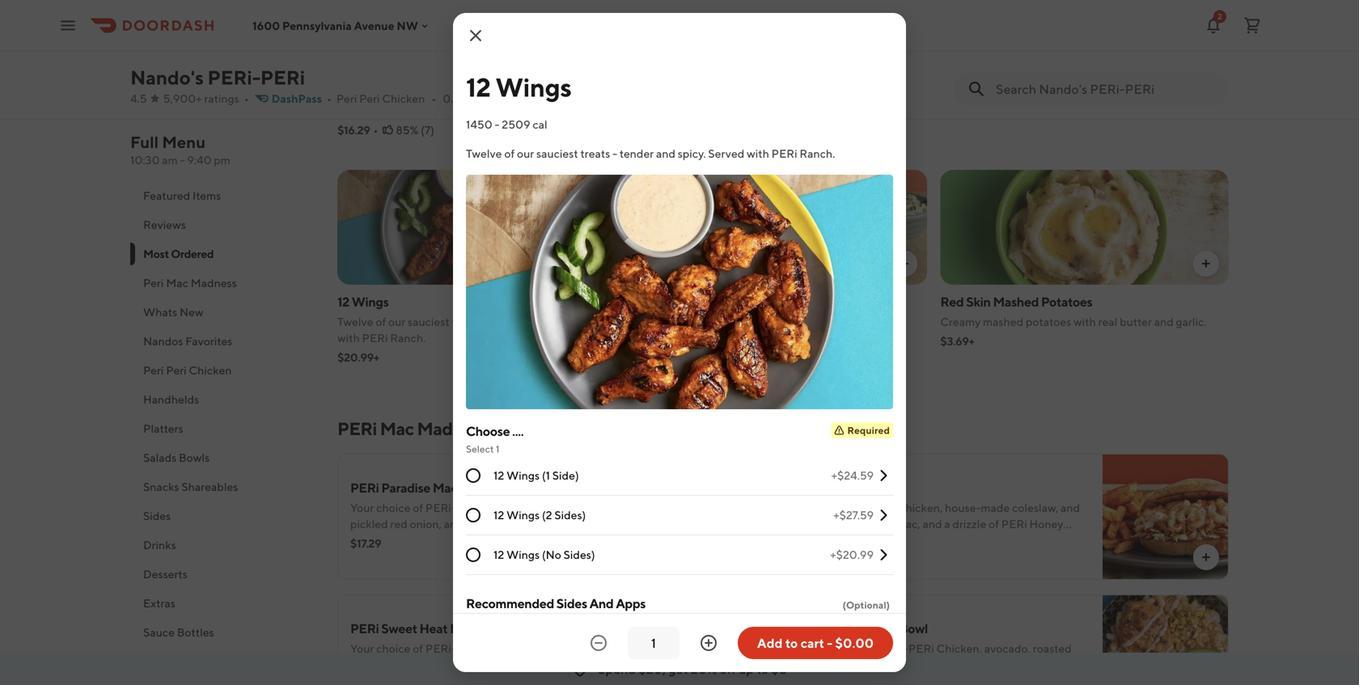 Task type: locate. For each thing, give the bounding box(es) containing it.
add item to cart image for chicken breast sandwich
[[898, 257, 911, 270]]

roasted
[[337, 88, 380, 101]]

red inside peri sweet heat mac bowl your choice of peri-peri chicken, house-made coleslaw, pickled red onion, and four-cheese peri mac, finished with a peri honey drizzle.
[[439, 658, 456, 672]]

0 vertical spatial house-
[[945, 501, 981, 515]]

Item Search search field
[[996, 80, 1216, 98]]

butter
[[884, 88, 916, 101], [1120, 315, 1152, 328]]

close 12 wings image
[[466, 26, 485, 45]]

mac up +$27.59
[[834, 480, 858, 496]]

featured items
[[143, 189, 221, 202]]

1 vertical spatial butter
[[1120, 315, 1152, 328]]

0 vertical spatial peppers,
[[402, 88, 447, 101]]

of down paradise
[[413, 501, 423, 515]]

mac for peri mac stack peri-peri pulled chicken, house-made coleslaw, and four-cheese peri mac, and a drizzle of peri honey sandwiched between our buttery garlic bread.  be sure to grab extra napkins!
[[834, 480, 858, 496]]

• left roasted
[[327, 92, 332, 105]]

over left creamy,
[[929, 658, 952, 672]]

2 horizontal spatial pickled
[[788, 315, 825, 328]]

- inside '12 wings twelve of our sauciest treats - tender and spicy.  served with peri ranch. $20.99+'
[[484, 315, 489, 328]]

0 horizontal spatial corn
[[484, 88, 507, 101]]

cheese down pineapple, at the bottom of the page
[[560, 517, 597, 531]]

madness inside button
[[191, 276, 237, 290]]

butter right herb
[[884, 88, 916, 101]]

wings up $20.99+
[[352, 294, 389, 309]]

sides up drinks
[[143, 509, 171, 523]]

1 horizontal spatial arugula,
[[702, 315, 744, 328]]

madness up whats new button
[[191, 276, 237, 290]]

(7)
[[421, 123, 434, 137]]

0 horizontal spatial pickled
[[350, 517, 388, 531]]

twelve inside '12 wings twelve of our sauciest treats - tender and spicy.  served with peri ranch. $20.99+'
[[337, 315, 373, 328]]

chicken for peri peri chicken
[[189, 364, 232, 377]]

grilled down (1
[[532, 501, 565, 515]]

mac, inside peri sweet heat mac bowl your choice of peri-peri chicken, house-made coleslaw, pickled red onion, and four-cheese peri mac, finished with a peri honey drizzle.
[[607, 658, 632, 672]]

peri- up 12 wings (no sides)
[[529, 534, 560, 547]]

12 wings image
[[337, 170, 626, 285]]

0 vertical spatial spicy.
[[678, 147, 706, 160]]

wings left (2
[[507, 508, 540, 522]]

peri sweet heat mac bowl image
[[650, 595, 777, 685]]

wings
[[496, 72, 572, 102], [352, 294, 389, 309], [507, 469, 540, 482], [507, 508, 540, 522], [507, 548, 540, 561]]

0 horizontal spatial madness
[[191, 276, 237, 290]]

chicken up 85%
[[382, 92, 425, 105]]

peri paradise mac bowl image
[[650, 454, 777, 580]]

coleslaw, up the be
[[1012, 501, 1058, 515]]

spend $20, get 20% off up to $5
[[598, 661, 787, 677]]

0 vertical spatial made
[[981, 501, 1010, 515]]

1 vertical spatial spicy.
[[549, 315, 577, 328]]

0 horizontal spatial drizzle.
[[491, 674, 527, 685]]

your inside peri mac power bowl your choice of peri-peri chicken, avocado, roasted red peppers, grilled corn over our creamy, four-cheese peri mac, finished with a peri ranch drizzle.
[[803, 642, 826, 655]]

- inside full menu 10:30 am - 9:40 pm
[[180, 153, 185, 167]]

sandwich
[[728, 294, 783, 309]]

of up $20.99+
[[376, 315, 386, 328]]

0 horizontal spatial treats
[[452, 315, 482, 328]]

0 vertical spatial twelve
[[466, 147, 502, 160]]

butter right real
[[1120, 315, 1152, 328]]

1 vertical spatial add item to cart image
[[1200, 551, 1213, 564]]

wings for 12 wings (no sides)
[[507, 548, 540, 561]]

2 horizontal spatial grilled
[[869, 658, 902, 672]]

1 horizontal spatial over
[[929, 658, 952, 672]]

choice inside peri paradise mac bowl your choice of peri-peri chicken, grilled pineapple, pickled red onion, arugula, feta, and four-cheese peri mac, finished with a lemon & herb peri-peri drizzle.
[[376, 501, 411, 515]]

finished inside peri sweet heat mac bowl your choice of peri-peri chicken, house-made coleslaw, pickled red onion, and four-cheese peri mac, finished with a peri honey drizzle.
[[350, 674, 391, 685]]

our inside peri mac power bowl your choice of peri-peri chicken, avocado, roasted red peppers, grilled corn over our creamy, four-cheese peri mac, finished with a peri ranch drizzle.
[[954, 658, 971, 672]]

1 horizontal spatial honey
[[1029, 517, 1063, 531]]

1 horizontal spatial to
[[785, 636, 798, 651]]

0 vertical spatial treats
[[580, 147, 610, 160]]

wings left (1
[[507, 469, 540, 482]]

bowl down the recommended
[[477, 621, 506, 636]]

0 vertical spatial onion,
[[410, 517, 442, 531]]

cart
[[801, 636, 824, 651]]

red right roasted
[[382, 88, 400, 101]]

mac down most ordered
[[166, 276, 188, 290]]

a left "lemon" on the left bottom of the page
[[446, 534, 452, 547]]

nando's peri-peri
[[130, 66, 305, 89]]

9:40
[[187, 153, 212, 167]]

bowl inside peri sweet heat mac bowl your choice of peri-peri chicken, house-made coleslaw, pickled red onion, and four-cheese peri mac, finished with a peri honey drizzle.
[[477, 621, 506, 636]]

mac down (optional) on the right bottom of page
[[834, 621, 858, 636]]

a inside "1/4 chicken leg for a little dark 'n' delicious. $9.59+"
[[960, 88, 966, 101]]

1 vertical spatial tender
[[491, 315, 525, 328]]

house- up 'drizzle' at bottom
[[945, 501, 981, 515]]

0 vertical spatial sides)
[[554, 508, 586, 522]]

2 vertical spatial to
[[757, 661, 769, 677]]

pickled inside peri sweet heat mac bowl your choice of peri-peri chicken, house-made coleslaw, pickled red onion, and four-cheese peri mac, finished with a peri honey drizzle.
[[399, 658, 437, 672]]

1 horizontal spatial corn
[[904, 658, 927, 672]]

mac inside button
[[166, 276, 188, 290]]

chicken inside button
[[189, 364, 232, 377]]

1/4
[[940, 67, 959, 82]]

0 horizontal spatial honey
[[455, 674, 488, 685]]

onion,
[[410, 517, 442, 531], [458, 658, 490, 672]]

twelve up $20.99+
[[337, 315, 373, 328]]

to
[[803, 550, 813, 563], [785, 636, 798, 651], [757, 661, 769, 677]]

peri- up ratings
[[208, 66, 260, 89]]

arugula.
[[467, 104, 508, 117]]

served
[[708, 147, 745, 160], [580, 315, 616, 328], [639, 315, 675, 328]]

20%
[[691, 661, 717, 677]]

12 for 12 wings (2 sides)
[[494, 508, 504, 522]]

finished down paradise
[[378, 534, 419, 547]]

over inside the peri peri chicken bowl roasted red peppers, grilled corn and hummus served over portuguese rice and arugula.
[[337, 104, 360, 117]]

wings inside '12 wings twelve of our sauciest treats - tender and spicy.  served with peri ranch. $20.99+'
[[352, 294, 389, 309]]

chicken, inside peri mac power bowl your choice of peri-peri chicken, avocado, roasted red peppers, grilled corn over our creamy, four-cheese peri mac, finished with a peri ranch drizzle.
[[937, 642, 982, 655]]

cheese inside peri mac power bowl your choice of peri-peri chicken, avocado, roasted red peppers, grilled corn over our creamy, four-cheese peri mac, finished with a peri ranch drizzle.
[[1041, 658, 1078, 672]]

chicken, up feta,
[[484, 501, 530, 515]]

add item to cart image
[[898, 30, 911, 43], [1200, 551, 1213, 564]]

0 vertical spatial to
[[803, 550, 813, 563]]

1 horizontal spatial pickled
[[399, 658, 437, 672]]

12 down &
[[494, 548, 504, 561]]

cheese down the roasted
[[1041, 658, 1078, 672]]

choice down paradise
[[376, 501, 411, 515]]

0 vertical spatial pickled
[[788, 315, 825, 328]]

wings up cal
[[496, 72, 572, 102]]

peri peri chicken bowl image
[[337, 0, 626, 57]]

four- up 12 wings (no sides)
[[535, 517, 560, 531]]

grilled down power
[[869, 658, 902, 672]]

made up 'drizzle' at bottom
[[981, 501, 1010, 515]]

peri for peri peri chicken
[[143, 364, 164, 377]]

1 vertical spatial sauciest
[[408, 315, 450, 328]]

and inside peri sweet heat mac bowl your choice of peri-peri chicken, house-made coleslaw, pickled red onion, and four-cheese peri mac, finished with a peri honey drizzle.
[[492, 658, 512, 672]]

onion, down the recommended
[[458, 658, 490, 672]]

peri down most
[[143, 276, 164, 290]]

peri- inside peri mac stack peri-peri pulled chicken, house-made coleslaw, and four-cheese peri mac, and a drizzle of peri honey sandwiched between our buttery garlic bread.  be sure to grab extra napkins!
[[803, 501, 833, 515]]

sauciest inside 12 wings dialog
[[536, 147, 578, 160]]

butter inside red skin mashed potatoes creamy mashed potatoes with real butter and garlic. $3.69+
[[1120, 315, 1152, 328]]

spicy. inside '12 wings twelve of our sauciest treats - tender and spicy.  served with peri ranch. $20.99+'
[[549, 315, 577, 328]]

1 vertical spatial sides
[[556, 596, 587, 611]]

grilled up arugula.
[[449, 88, 481, 101]]

peppers, up "rice"
[[402, 88, 447, 101]]

red inside the peri peri chicken bowl roasted red peppers, grilled corn and hummus served over portuguese rice and arugula.
[[382, 88, 400, 101]]

with up $20.99+
[[337, 331, 360, 345]]

2 vertical spatial grilled
[[869, 658, 902, 672]]

red
[[382, 88, 400, 101], [390, 517, 408, 531], [439, 658, 456, 672], [803, 658, 820, 672]]

hummus
[[530, 88, 575, 101]]

0 vertical spatial portuguese
[[674, 88, 734, 101]]

a right for
[[960, 88, 966, 101]]

peri- up $11.69
[[803, 501, 833, 515]]

add
[[757, 636, 783, 651]]

0 vertical spatial corn
[[484, 88, 507, 101]]

drizzle. inside peri paradise mac bowl your choice of peri-peri chicken, grilled pineapple, pickled red onion, arugula, feta, and four-cheese peri mac, finished with a lemon & herb peri-peri drizzle.
[[588, 534, 625, 547]]

chicken, inside peri mac stack peri-peri pulled chicken, house-made coleslaw, and four-cheese peri mac, and a drizzle of peri honey sandwiched between our buttery garlic bread.  be sure to grab extra napkins!
[[897, 501, 943, 515]]

coleslaw, down sweet
[[350, 658, 397, 672]]

choice for peri paradise mac bowl
[[376, 501, 411, 515]]

notification bell image
[[1204, 16, 1223, 35]]

reviews button
[[130, 210, 318, 239]]

a left the ranch
[[926, 674, 932, 685]]

pickled inside peri paradise mac bowl your choice of peri-peri chicken, grilled pineapple, pickled red onion, arugula, feta, and four-cheese peri mac, finished with a lemon & herb peri-peri drizzle.
[[350, 517, 388, 531]]

peppers, down $0.00
[[822, 658, 867, 672]]

made inside peri sweet heat mac bowl your choice of peri-peri chicken, house-made coleslaw, pickled red onion, and four-cheese peri mac, finished with a peri honey drizzle.
[[568, 642, 597, 655]]

1 horizontal spatial spicy.
[[678, 147, 706, 160]]

onions
[[828, 315, 862, 328]]

with inside 12 wings dialog
[[747, 147, 769, 160]]

a inside peri mac power bowl your choice of peri-peri chicken, avocado, roasted red peppers, grilled corn over our creamy, four-cheese peri mac, finished with a peri ranch drizzle.
[[926, 674, 932, 685]]

pennsylvania
[[282, 19, 352, 32]]

1 vertical spatial twelve
[[337, 315, 373, 328]]

a inside peri sweet heat mac bowl your choice of peri-peri chicken, house-made coleslaw, pickled red onion, and four-cheese peri mac, finished with a peri honey drizzle.
[[418, 674, 424, 685]]

new
[[180, 305, 204, 319]]

choice down sweet
[[376, 642, 411, 655]]

bowl up mi
[[449, 67, 478, 82]]

finished
[[378, 534, 419, 547], [350, 674, 391, 685], [858, 674, 899, 685]]

pickled
[[788, 315, 825, 328], [350, 517, 388, 531], [399, 658, 437, 672]]

peri inside '12 wings twelve of our sauciest treats - tender and spicy.  served with peri ranch. $20.99+'
[[362, 331, 388, 345]]

portuguese inside baked portuguese roll smothered in garlic-herb butter and grilled.
[[674, 88, 734, 101]]

12 up $20.99+
[[337, 294, 349, 309]]

1 vertical spatial grilled
[[532, 501, 565, 515]]

power
[[860, 621, 897, 636]]

with inside "chicken breast sandwich served with arugula, tomato, pickled onions and perinaise. $11.59+"
[[677, 315, 700, 328]]

four- inside peri paradise mac bowl your choice of peri-peri chicken, grilled pineapple, pickled red onion, arugula, feta, and four-cheese peri mac, finished with a lemon & herb peri-peri drizzle.
[[535, 517, 560, 531]]

sides) right (2
[[554, 508, 586, 522]]

chicken,
[[484, 501, 530, 515], [897, 501, 943, 515], [484, 642, 530, 655], [937, 642, 982, 655]]

pickled up $17.29
[[350, 517, 388, 531]]

salads bowls
[[143, 451, 210, 464]]

of down heat
[[413, 642, 423, 655]]

1 horizontal spatial house-
[[945, 501, 981, 515]]

+$24.59
[[831, 469, 874, 482]]

grilled
[[449, 88, 481, 101], [532, 501, 565, 515], [869, 658, 902, 672]]

0 vertical spatial butter
[[884, 88, 916, 101]]

onion, down paradise
[[410, 517, 442, 531]]

coleslaw,
[[1012, 501, 1058, 515], [350, 658, 397, 672]]

cheese left spend
[[540, 658, 576, 672]]

bowl inside peri mac power bowl your choice of peri-peri chicken, avocado, roasted red peppers, grilled corn over our creamy, four-cheese peri mac, finished with a peri ranch drizzle.
[[899, 621, 928, 636]]

1 vertical spatial madness
[[417, 418, 488, 439]]

drizzle. down pineapple, at the bottom of the page
[[588, 534, 625, 547]]

1 horizontal spatial onion,
[[458, 658, 490, 672]]

1 vertical spatial portuguese
[[362, 104, 422, 117]]

1 horizontal spatial tender
[[620, 147, 654, 160]]

to inside peri mac stack peri-peri pulled chicken, house-made coleslaw, and four-cheese peri mac, and a drizzle of peri honey sandwiched between our buttery garlic bread.  be sure to grab extra napkins!
[[803, 550, 813, 563]]

12 wings dialog
[[453, 13, 906, 685]]

mac for peri mac madness
[[166, 276, 188, 290]]

mac, inside peri paradise mac bowl your choice of peri-peri chicken, grilled pineapple, pickled red onion, arugula, feta, and four-cheese peri mac, finished with a lemon & herb peri-peri drizzle.
[[350, 534, 375, 547]]

0 horizontal spatial spicy.
[[549, 315, 577, 328]]

0 vertical spatial tender
[[620, 147, 654, 160]]

drizzle. down creamy,
[[997, 674, 1034, 685]]

1 vertical spatial onion,
[[458, 658, 490, 672]]

red down heat
[[439, 658, 456, 672]]

12 up &
[[494, 508, 504, 522]]

finished down sweet
[[350, 674, 391, 685]]

pickled inside "chicken breast sandwich served with arugula, tomato, pickled onions and perinaise. $11.59+"
[[788, 315, 825, 328]]

madness up select at the bottom left
[[417, 418, 488, 439]]

0 vertical spatial honey
[[1029, 517, 1063, 531]]

0 horizontal spatial arugula,
[[444, 517, 485, 531]]

bowl for mac
[[899, 621, 928, 636]]

0 vertical spatial coleslaw,
[[1012, 501, 1058, 515]]

pickled down heat
[[399, 658, 437, 672]]

to right up on the right bottom
[[757, 661, 769, 677]]

1 horizontal spatial add item to cart image
[[1200, 551, 1213, 564]]

of down power
[[865, 642, 875, 655]]

arugula, down the breast
[[702, 315, 744, 328]]

chicken inside the peri peri chicken bowl roasted red peppers, grilled corn and hummus served over portuguese rice and arugula.
[[399, 67, 447, 82]]

wings for 12 wings (1 side)
[[507, 469, 540, 482]]

cheese
[[560, 517, 597, 531], [828, 517, 865, 531], [540, 658, 576, 672], [1041, 658, 1078, 672]]

peppers,
[[402, 88, 447, 101], [822, 658, 867, 672]]

mac inside peri paradise mac bowl your choice of peri-peri chicken, grilled pineapple, pickled red onion, arugula, feta, and four-cheese peri mac, finished with a lemon & herb peri-peri drizzle.
[[433, 480, 457, 496]]

peri- down heat
[[425, 642, 456, 655]]

red down paradise
[[390, 517, 408, 531]]

peri peri chicken button
[[130, 356, 318, 385]]

snacks
[[143, 480, 179, 494]]

None radio
[[466, 468, 481, 483], [466, 548, 481, 562], [466, 468, 481, 483], [466, 548, 481, 562]]

garlic
[[974, 534, 1002, 547]]

1 horizontal spatial ranch.
[[800, 147, 835, 160]]

chicken for peri peri chicken • 0.7 mi
[[382, 92, 425, 105]]

&
[[492, 534, 499, 547]]

ranch. inside '12 wings twelve of our sauciest treats - tender and spicy.  served with peri ranch. $20.99+'
[[390, 331, 426, 345]]

2 horizontal spatial to
[[803, 550, 813, 563]]

with inside peri mac power bowl your choice of peri-peri chicken, avocado, roasted red peppers, grilled corn over our creamy, four-cheese peri mac, finished with a peri ranch drizzle.
[[901, 674, 924, 685]]

mac right paradise
[[433, 480, 457, 496]]

with inside '12 wings twelve of our sauciest treats - tender and spicy.  served with peri ranch. $20.99+'
[[337, 331, 360, 345]]

0 horizontal spatial served
[[580, 315, 616, 328]]

herb
[[501, 534, 527, 547]]

1 vertical spatial house-
[[532, 642, 568, 655]]

chicken up the peri peri chicken • 0.7 mi
[[399, 67, 447, 82]]

with down the breast
[[677, 315, 700, 328]]

bowl inside the peri peri chicken bowl roasted red peppers, grilled corn and hummus served over portuguese rice and arugula.
[[449, 67, 478, 82]]

1 vertical spatial coleslaw,
[[350, 658, 397, 672]]

0 vertical spatial add item to cart image
[[898, 30, 911, 43]]

1 horizontal spatial served
[[639, 315, 675, 328]]

leg
[[1011, 67, 1032, 82]]

sauciest inside '12 wings twelve of our sauciest treats - tender and spicy.  served with peri ranch. $20.99+'
[[408, 315, 450, 328]]

chicken, right pulled at the bottom of page
[[897, 501, 943, 515]]

skin
[[966, 294, 991, 309]]

served inside '12 wings twelve of our sauciest treats - tender and spicy.  served with peri ranch. $20.99+'
[[580, 315, 616, 328]]

bowl down select at the bottom left
[[460, 480, 488, 496]]

your
[[350, 501, 374, 515], [350, 642, 374, 655], [803, 642, 826, 655]]

• left the 0.7 at the top of page
[[432, 92, 436, 105]]

bowl right power
[[899, 621, 928, 636]]

2 vertical spatial pickled
[[399, 658, 437, 672]]

treats inside '12 wings twelve of our sauciest treats - tender and spicy.  served with peri ranch. $20.99+'
[[452, 315, 482, 328]]

add item to cart image for red skin mashed potatoes
[[1200, 257, 1213, 270]]

0 horizontal spatial coleslaw,
[[350, 658, 397, 672]]

finished inside peri mac power bowl your choice of peri-peri chicken, avocado, roasted red peppers, grilled corn over our creamy, four-cheese peri mac, finished with a peri ranch drizzle.
[[858, 674, 899, 685]]

menu
[[162, 133, 206, 152]]

bowl for peri
[[449, 67, 478, 82]]

0 horizontal spatial over
[[337, 104, 360, 117]]

in
[[813, 88, 822, 101]]

peri mac madness
[[337, 418, 488, 439]]

choose
[[466, 424, 510, 439]]

0 horizontal spatial sides
[[143, 509, 171, 523]]

$16.29 •
[[337, 123, 378, 137]]

12 for 12 wings (no sides)
[[494, 548, 504, 561]]

1 vertical spatial made
[[568, 642, 597, 655]]

chicken up little
[[961, 67, 1008, 82]]

0 vertical spatial over
[[337, 104, 360, 117]]

grilled inside peri mac power bowl your choice of peri-peri chicken, avocado, roasted red peppers, grilled corn over our creamy, four-cheese peri mac, finished with a peri ranch drizzle.
[[869, 658, 902, 672]]

0 horizontal spatial grilled
[[449, 88, 481, 101]]

1 horizontal spatial peppers,
[[822, 658, 867, 672]]

1 vertical spatial over
[[929, 658, 952, 672]]

sides) for 12 wings (2 sides)
[[554, 508, 586, 522]]

red down cart
[[803, 658, 820, 672]]

and inside red skin mashed potatoes creamy mashed potatoes with real butter and garlic. $3.69+
[[1154, 315, 1174, 328]]

your inside peri paradise mac bowl your choice of peri-peri chicken, grilled pineapple, pickled red onion, arugula, feta, and four-cheese peri mac, finished with a lemon & herb peri-peri drizzle.
[[350, 501, 374, 515]]

arugula, inside "chicken breast sandwich served with arugula, tomato, pickled onions and perinaise. $11.59+"
[[702, 315, 744, 328]]

onion, inside peri sweet heat mac bowl your choice of peri-peri chicken, house-made coleslaw, pickled red onion, and four-cheese peri mac, finished with a peri honey drizzle.
[[458, 658, 490, 672]]

1 horizontal spatial coleslaw,
[[1012, 501, 1058, 515]]

1 horizontal spatial drizzle.
[[588, 534, 625, 547]]

1600 pennsylvania avenue nw button
[[252, 19, 431, 32]]

sides left and
[[556, 596, 587, 611]]

1 horizontal spatial treats
[[580, 147, 610, 160]]

with left "lemon" on the left bottom of the page
[[421, 534, 443, 547]]

treats
[[580, 147, 610, 160], [452, 315, 482, 328]]

mashed
[[993, 294, 1039, 309]]

0 horizontal spatial made
[[568, 642, 597, 655]]

None radio
[[466, 508, 481, 523]]

arugula, up "lemon" on the left bottom of the page
[[444, 517, 485, 531]]

1 vertical spatial peppers,
[[822, 658, 867, 672]]

four- down the recommended
[[514, 658, 540, 672]]

1 horizontal spatial grilled
[[532, 501, 565, 515]]

0 horizontal spatial house-
[[532, 642, 568, 655]]

(optional)
[[843, 600, 890, 611]]

0 horizontal spatial onion,
[[410, 517, 442, 531]]

0 vertical spatial grilled
[[449, 88, 481, 101]]

drizzle. down the recommended
[[491, 674, 527, 685]]

red
[[940, 294, 964, 309]]

decrease quantity by 1 image
[[589, 633, 608, 653]]

with down sweet
[[394, 674, 416, 685]]

house- inside peri sweet heat mac bowl your choice of peri-peri chicken, house-made coleslaw, pickled red onion, and four-cheese peri mac, finished with a peri honey drizzle.
[[532, 642, 568, 655]]

cheese up the sandwiched
[[828, 517, 865, 531]]

spicy.
[[678, 147, 706, 160], [549, 315, 577, 328]]

choice right cart
[[829, 642, 863, 655]]

potatoes
[[1041, 294, 1092, 309]]

mac up paradise
[[380, 418, 414, 439]]

peri- down power
[[878, 642, 908, 655]]

over down roasted
[[337, 104, 360, 117]]

1 vertical spatial honey
[[455, 674, 488, 685]]

and inside peri paradise mac bowl your choice of peri-peri chicken, grilled pineapple, pickled red onion, arugula, feta, and four-cheese peri mac, finished with a lemon & herb peri-peri drizzle.
[[513, 517, 532, 531]]

12 wings
[[466, 72, 572, 102]]

2 horizontal spatial served
[[708, 147, 745, 160]]

peri- inside peri sweet heat mac bowl your choice of peri-peri chicken, house-made coleslaw, pickled red onion, and four-cheese peri mac, finished with a peri honey drizzle.
[[425, 642, 456, 655]]

garlic.
[[1176, 315, 1207, 328]]

1 vertical spatial corn
[[904, 658, 927, 672]]

chicken, down the recommended
[[484, 642, 530, 655]]

our inside '12 wings twelve of our sauciest treats - tender and spicy.  served with peri ranch. $20.99+'
[[388, 315, 406, 328]]

am
[[162, 153, 178, 167]]

four- inside peri mac power bowl your choice of peri-peri chicken, avocado, roasted red peppers, grilled corn over our creamy, four-cheese peri mac, finished with a peri ranch drizzle.
[[1015, 658, 1041, 672]]

drizzle. inside peri sweet heat mac bowl your choice of peri-peri chicken, house-made coleslaw, pickled red onion, and four-cheese peri mac, finished with a peri honey drizzle.
[[491, 674, 527, 685]]

finished down $0.00
[[858, 674, 899, 685]]

creamy
[[940, 315, 981, 328]]

0 horizontal spatial add item to cart image
[[898, 30, 911, 43]]

0 horizontal spatial tender
[[491, 315, 525, 328]]

$11.59+
[[639, 351, 675, 364]]

perinaise.
[[639, 331, 694, 345]]

bowl inside peri paradise mac bowl your choice of peri-peri chicken, grilled pineapple, pickled red onion, arugula, feta, and four-cheese peri mac, finished with a lemon & herb peri-peri drizzle.
[[460, 480, 488, 496]]

real
[[1098, 315, 1118, 328]]

madness for peri mac madness
[[417, 418, 488, 439]]

$16.29
[[337, 123, 370, 137]]

-
[[495, 118, 500, 131], [613, 147, 617, 160], [180, 153, 185, 167], [484, 315, 489, 328], [827, 636, 833, 651]]

1 vertical spatial pickled
[[350, 517, 388, 531]]

choose .... group
[[466, 422, 893, 575]]

cheese inside peri paradise mac bowl your choice of peri-peri chicken, grilled pineapple, pickled red onion, arugula, feta, and four-cheese peri mac, finished with a lemon & herb peri-peri drizzle.
[[560, 517, 597, 531]]

0 horizontal spatial butter
[[884, 88, 916, 101]]

1 vertical spatial to
[[785, 636, 798, 651]]

add item to cart image
[[1200, 30, 1213, 43], [597, 257, 610, 270], [898, 257, 911, 270], [1200, 257, 1213, 270]]

1 vertical spatial treats
[[452, 315, 482, 328]]

peri up the $16.29
[[336, 92, 357, 105]]

0 vertical spatial sauciest
[[536, 147, 578, 160]]

0 items, open order cart image
[[1243, 16, 1262, 35]]

12 wings twelve of our sauciest treats - tender and spicy.  served with peri ranch. $20.99+
[[337, 294, 616, 364]]

pickled left onions
[[788, 315, 825, 328]]

1 horizontal spatial butter
[[1120, 315, 1152, 328]]

wings down herb
[[507, 548, 540, 561]]

2 horizontal spatial drizzle.
[[997, 674, 1034, 685]]

1 horizontal spatial portuguese
[[674, 88, 734, 101]]

of down 1450 - 2509 cal
[[504, 147, 515, 160]]

1 horizontal spatial sides
[[556, 596, 587, 611]]

0 vertical spatial arugula,
[[702, 315, 744, 328]]

red inside peri mac power bowl your choice of peri-peri chicken, avocado, roasted red peppers, grilled corn over our creamy, four-cheese peri mac, finished with a peri ranch drizzle.
[[803, 658, 820, 672]]

ordered
[[171, 247, 214, 261]]

$5
[[771, 661, 787, 677]]

0 horizontal spatial twelve
[[337, 315, 373, 328]]

four-
[[535, 517, 560, 531], [803, 517, 828, 531], [514, 658, 540, 672], [1015, 658, 1041, 672]]

nando's
[[130, 66, 204, 89]]

made inside peri mac stack peri-peri pulled chicken, house-made coleslaw, and four-cheese peri mac, and a drizzle of peri honey sandwiched between our buttery garlic bread.  be sure to grab extra napkins!
[[981, 501, 1010, 515]]

off
[[720, 661, 736, 677]]

0 vertical spatial madness
[[191, 276, 237, 290]]

with left real
[[1074, 315, 1096, 328]]

apps
[[616, 596, 646, 611]]

12 up arugula.
[[466, 72, 491, 102]]

twelve
[[466, 147, 502, 160], [337, 315, 373, 328]]

twelve down 1450
[[466, 147, 502, 160]]

85%
[[396, 123, 419, 137]]

(2
[[542, 508, 552, 522]]

choose .... select 1
[[466, 424, 524, 455]]

with down baked portuguese roll smothered in garlic-herb butter and grilled.
[[747, 147, 769, 160]]

1 horizontal spatial twelve
[[466, 147, 502, 160]]

four- up $11.69
[[803, 517, 828, 531]]

Current quantity is 1 number field
[[638, 634, 670, 652]]

10:30
[[130, 153, 160, 167]]

0 vertical spatial sides
[[143, 509, 171, 523]]

0 horizontal spatial sauciest
[[408, 315, 450, 328]]

your for peri paradise mac bowl
[[350, 501, 374, 515]]

0 vertical spatial ranch.
[[800, 147, 835, 160]]

portuguese
[[674, 88, 734, 101], [362, 104, 422, 117]]

a inside peri mac stack peri-peri pulled chicken, house-made coleslaw, and four-cheese peri mac, and a drizzle of peri honey sandwiched between our buttery garlic bread.  be sure to grab extra napkins!
[[944, 517, 950, 531]]

1 vertical spatial arugula,
[[444, 517, 485, 531]]

onion, inside peri paradise mac bowl your choice of peri-peri chicken, grilled pineapple, pickled red onion, arugula, feta, and four-cheese peri mac, finished with a lemon & herb peri-peri drizzle.
[[410, 517, 442, 531]]

chicken up perinaise.
[[639, 294, 686, 309]]

portuguese up 85%
[[362, 104, 422, 117]]

honey
[[1029, 517, 1063, 531], [455, 674, 488, 685]]

0 horizontal spatial ranch.
[[390, 331, 426, 345]]

sides inside 12 wings dialog
[[556, 596, 587, 611]]

red skin mashed potatoes creamy mashed potatoes with real butter and garlic. $3.69+
[[940, 294, 1207, 348]]

items
[[192, 189, 221, 202]]

platters button
[[130, 414, 318, 443]]

0 horizontal spatial peppers,
[[402, 88, 447, 101]]



Task type: describe. For each thing, give the bounding box(es) containing it.
grilled inside the peri peri chicken bowl roasted red peppers, grilled corn and hummus served over portuguese rice and arugula.
[[449, 88, 481, 101]]

12 wings (2 sides)
[[494, 508, 586, 522]]

cheese inside peri mac stack peri-peri pulled chicken, house-made coleslaw, and four-cheese peri mac, and a drizzle of peri honey sandwiched between our buttery garlic bread.  be sure to grab extra napkins!
[[828, 517, 865, 531]]

between
[[866, 534, 912, 547]]

of inside peri mac power bowl your choice of peri-peri chicken, avocado, roasted red peppers, grilled corn over our creamy, four-cheese peri mac, finished with a peri ranch drizzle.
[[865, 642, 875, 655]]

stack
[[860, 480, 892, 496]]

• right the $16.29
[[373, 123, 378, 137]]

avenue
[[354, 19, 394, 32]]

none radio inside choose .... group
[[466, 508, 481, 523]]

roasted
[[1033, 642, 1072, 655]]

bottles
[[177, 626, 214, 639]]

and inside "chicken breast sandwich served with arugula, tomato, pickled onions and perinaise. $11.59+"
[[864, 315, 883, 328]]

recommended
[[466, 596, 554, 611]]

favorites
[[185, 335, 232, 348]]

sauce bottles button
[[130, 618, 318, 647]]

corn inside the peri peri chicken bowl roasted red peppers, grilled corn and hummus served over portuguese rice and arugula.
[[484, 88, 507, 101]]

5,900+
[[163, 92, 202, 105]]

coleslaw, inside peri sweet heat mac bowl your choice of peri-peri chicken, house-made coleslaw, pickled red onion, and four-cheese peri mac, finished with a peri honey drizzle.
[[350, 658, 397, 672]]

peri for peri peri chicken • 0.7 mi
[[336, 92, 357, 105]]

house- inside peri mac stack peri-peri pulled chicken, house-made coleslaw, and four-cheese peri mac, and a drizzle of peri honey sandwiched between our buttery garlic bread.  be sure to grab extra napkins!
[[945, 501, 981, 515]]

our inside peri mac stack peri-peri pulled chicken, house-made coleslaw, and four-cheese peri mac, and a drizzle of peri honey sandwiched between our buttery garlic bread.  be sure to grab extra napkins!
[[914, 534, 931, 547]]

of inside peri mac stack peri-peri pulled chicken, house-made coleslaw, and four-cheese peri mac, and a drizzle of peri honey sandwiched between our buttery garlic bread.  be sure to grab extra napkins!
[[989, 517, 999, 531]]

finished for paradise
[[378, 534, 419, 547]]

peri for peri mac madness
[[143, 276, 164, 290]]

1600
[[252, 19, 280, 32]]

napkins!
[[870, 550, 913, 563]]

chicken inside "chicken breast sandwich served with arugula, tomato, pickled onions and perinaise. $11.59+"
[[639, 294, 686, 309]]

peri inside 12 wings dialog
[[772, 147, 797, 160]]

madness for peri mac madness
[[191, 276, 237, 290]]

12 for 12 wings
[[466, 72, 491, 102]]

drizzle. inside peri mac power bowl your choice of peri-peri chicken, avocado, roasted red peppers, grilled corn over our creamy, four-cheese peri mac, finished with a peri ranch drizzle.
[[997, 674, 1034, 685]]

portuguese inside the peri peri chicken bowl roasted red peppers, grilled corn and hummus served over portuguese rice and arugula.
[[362, 104, 422, 117]]

$17.29
[[350, 537, 381, 550]]

for
[[940, 88, 957, 101]]

sauce bottles
[[143, 626, 214, 639]]

extras
[[143, 597, 175, 610]]

(no
[[542, 548, 561, 561]]

chicken, inside peri sweet heat mac bowl your choice of peri-peri chicken, house-made coleslaw, pickled red onion, and four-cheese peri mac, finished with a peri honey drizzle.
[[484, 642, 530, 655]]

snacks shareables button
[[130, 472, 318, 502]]

and inside baked portuguese roll smothered in garlic-herb butter and grilled.
[[639, 104, 658, 117]]

our inside 12 wings dialog
[[517, 147, 534, 160]]

ranch. inside 12 wings dialog
[[800, 147, 835, 160]]

peri- down paradise
[[425, 501, 456, 515]]

nandos favorites button
[[130, 327, 318, 356]]

honey inside peri mac stack peri-peri pulled chicken, house-made coleslaw, and four-cheese peri mac, and a drizzle of peri honey sandwiched between our buttery garlic bread.  be sure to grab extra napkins!
[[1029, 517, 1063, 531]]

honey inside peri sweet heat mac bowl your choice of peri-peri chicken, house-made coleslaw, pickled red onion, and four-cheese peri mac, finished with a peri honey drizzle.
[[455, 674, 488, 685]]

add item to cart image for 1/4 chicken leg
[[1200, 30, 1213, 43]]

corn inside peri mac power bowl your choice of peri-peri chicken, avocado, roasted red peppers, grilled corn over our creamy, four-cheese peri mac, finished with a peri ranch drizzle.
[[904, 658, 927, 672]]

grab
[[815, 550, 839, 563]]

12 wings (no sides)
[[494, 548, 595, 561]]

peri- inside peri mac power bowl your choice of peri-peri chicken, avocado, roasted red peppers, grilled corn over our creamy, four-cheese peri mac, finished with a peri ranch drizzle.
[[878, 642, 908, 655]]

extras button
[[130, 589, 318, 618]]

peri mac power bowl your choice of peri-peri chicken, avocado, roasted red peppers, grilled corn over our creamy, four-cheese peri mac, finished with a peri ranch drizzle.
[[803, 621, 1078, 685]]

add to cart - $0.00
[[757, 636, 874, 651]]

with inside red skin mashed potatoes creamy mashed potatoes with real butter and garlic. $3.69+
[[1074, 315, 1096, 328]]

arugula, inside peri paradise mac bowl your choice of peri-peri chicken, grilled pineapple, pickled red onion, arugula, feta, and four-cheese peri mac, finished with a lemon & herb peri-peri drizzle.
[[444, 517, 485, 531]]

extra
[[841, 550, 867, 563]]

creamy,
[[973, 658, 1013, 672]]

four- inside peri mac stack peri-peri pulled chicken, house-made coleslaw, and four-cheese peri mac, and a drizzle of peri honey sandwiched between our buttery garlic bread.  be sure to grab extra napkins!
[[803, 517, 828, 531]]

2
[[1218, 12, 1222, 21]]

select
[[466, 443, 494, 455]]

served inside 12 wings dialog
[[708, 147, 745, 160]]

salads
[[143, 451, 177, 464]]

of inside 12 wings dialog
[[504, 147, 515, 160]]

sides) for 12 wings (no sides)
[[564, 548, 595, 561]]

ranch
[[962, 674, 995, 685]]

wings for 12 wings (2 sides)
[[507, 508, 540, 522]]

add item to cart image for 12 wings
[[597, 257, 610, 270]]

herb
[[857, 88, 881, 101]]

over inside peri mac power bowl your choice of peri-peri chicken, avocado, roasted red peppers, grilled corn over our creamy, four-cheese peri mac, finished with a peri ranch drizzle.
[[929, 658, 952, 672]]

sides button
[[130, 502, 318, 531]]

4.5
[[130, 92, 147, 105]]

$9.59+
[[940, 107, 975, 121]]

recommended sides and apps
[[466, 596, 646, 611]]

85% (7)
[[396, 123, 434, 137]]

red skin mashed potatoes image
[[940, 170, 1229, 285]]

2509
[[502, 118, 530, 131]]

mac for peri mac power bowl your choice of peri-peri chicken, avocado, roasted red peppers, grilled corn over our creamy, four-cheese peri mac, finished with a peri ranch drizzle.
[[834, 621, 858, 636]]

most ordered
[[143, 247, 214, 261]]

finished for sweet
[[350, 674, 391, 685]]

12 for 12 wings (1 side)
[[494, 469, 504, 482]]

sauce
[[143, 626, 175, 639]]

peppers, inside the peri peri chicken bowl roasted red peppers, grilled corn and hummus served over portuguese rice and arugula.
[[402, 88, 447, 101]]

+$27.59
[[833, 508, 874, 522]]

of inside peri paradise mac bowl your choice of peri-peri chicken, grilled pineapple, pickled red onion, arugula, feta, and four-cheese peri mac, finished with a lemon & herb peri-peri drizzle.
[[413, 501, 423, 515]]

avocado,
[[984, 642, 1031, 655]]

1450 - 2509 cal
[[466, 118, 547, 131]]

of inside '12 wings twelve of our sauciest treats - tender and spicy.  served with peri ranch. $20.99+'
[[376, 315, 386, 328]]

peri mac stack image
[[1103, 454, 1229, 580]]

handhelds
[[143, 393, 199, 406]]

peppers, inside peri mac power bowl your choice of peri-peri chicken, avocado, roasted red peppers, grilled corn over our creamy, four-cheese peri mac, finished with a peri ranch drizzle.
[[822, 658, 867, 672]]

breast
[[689, 294, 726, 309]]

platters
[[143, 422, 183, 435]]

1450
[[466, 118, 492, 131]]

ratings
[[204, 92, 239, 105]]

1/4 chicken leg for a little dark 'n' delicious. $9.59+
[[940, 67, 1081, 121]]

spicy. inside 12 wings dialog
[[678, 147, 706, 160]]

mac, inside peri mac power bowl your choice of peri-peri chicken, avocado, roasted red peppers, grilled corn over our creamy, four-cheese peri mac, finished with a peri ranch drizzle.
[[831, 674, 856, 685]]

be
[[1039, 534, 1053, 547]]

chicken breast sandwich image
[[639, 170, 927, 285]]

mac for peri mac madness
[[380, 418, 414, 439]]

and inside 12 wings dialog
[[656, 147, 676, 160]]

bowls
[[179, 451, 210, 464]]

grilled.
[[661, 104, 696, 117]]

feta,
[[487, 517, 511, 531]]

served inside "chicken breast sandwich served with arugula, tomato, pickled onions and perinaise. $11.59+"
[[639, 315, 675, 328]]

• right ratings
[[244, 92, 249, 105]]

tomato,
[[746, 315, 786, 328]]

$0.00
[[835, 636, 874, 651]]

- inside add to cart - $0.00 'button'
[[827, 636, 833, 651]]

and inside '12 wings twelve of our sauciest treats - tender and spicy.  served with peri ranch. $20.99+'
[[527, 315, 547, 328]]

featured
[[143, 189, 190, 202]]

cheese inside peri sweet heat mac bowl your choice of peri-peri chicken, house-made coleslaw, pickled red onion, and four-cheese peri mac, finished with a peri honey drizzle.
[[540, 658, 576, 672]]

$20,
[[639, 661, 666, 677]]

pulled
[[861, 501, 895, 515]]

1/4 chicken leg image
[[940, 0, 1229, 57]]

featured items button
[[130, 181, 318, 210]]

chicken inside "1/4 chicken leg for a little dark 'n' delicious. $9.59+"
[[961, 67, 1008, 82]]

side)
[[552, 469, 579, 482]]

mac, inside peri mac stack peri-peri pulled chicken, house-made coleslaw, and four-cheese peri mac, and a drizzle of peri honey sandwiched between our buttery garlic bread.  be sure to grab extra napkins!
[[895, 517, 920, 531]]

and
[[589, 596, 614, 611]]

choice for peri mac power bowl
[[829, 642, 863, 655]]

sure
[[1056, 534, 1077, 547]]

chicken, inside peri paradise mac bowl your choice of peri-peri chicken, grilled pineapple, pickled red onion, arugula, feta, and four-cheese peri mac, finished with a lemon & herb peri-peri drizzle.
[[484, 501, 530, 515]]

peri mac power bowl image
[[1103, 595, 1229, 685]]

pm
[[214, 153, 230, 167]]

wings for 12 wings
[[496, 72, 572, 102]]

open menu image
[[58, 16, 78, 35]]

0 horizontal spatial to
[[757, 661, 769, 677]]

cal
[[533, 118, 547, 131]]

garlic bread image
[[639, 0, 927, 57]]

peri mac madness button
[[130, 269, 318, 298]]

little
[[968, 88, 992, 101]]

a inside peri paradise mac bowl your choice of peri-peri chicken, grilled pineapple, pickled red onion, arugula, feta, and four-cheese peri mac, finished with a lemon & herb peri-peri drizzle.
[[446, 534, 452, 547]]

pineapple,
[[567, 501, 621, 515]]

peri mac stack peri-peri pulled chicken, house-made coleslaw, and four-cheese peri mac, and a drizzle of peri honey sandwiched between our buttery garlic bread.  be sure to grab extra napkins!
[[803, 480, 1080, 563]]

your for peri mac power bowl
[[803, 642, 826, 655]]

grilled inside peri paradise mac bowl your choice of peri-peri chicken, grilled pineapple, pickled red onion, arugula, feta, and four-cheese peri mac, finished with a lemon & herb peri-peri drizzle.
[[532, 501, 565, 515]]

mac inside peri sweet heat mac bowl your choice of peri-peri chicken, house-made coleslaw, pickled red onion, and four-cheese peri mac, finished with a peri honey drizzle.
[[450, 621, 475, 636]]

12 inside '12 wings twelve of our sauciest treats - tender and spicy.  served with peri ranch. $20.99+'
[[337, 294, 349, 309]]

'n'
[[1019, 88, 1030, 101]]

peri up handhelds
[[166, 364, 187, 377]]

four- inside peri sweet heat mac bowl your choice of peri-peri chicken, house-made coleslaw, pickled red onion, and four-cheese peri mac, finished with a peri honey drizzle.
[[514, 658, 540, 672]]

bowl for paradise
[[460, 480, 488, 496]]

chicken for peri peri chicken bowl roasted red peppers, grilled corn and hummus served over portuguese rice and arugula.
[[399, 67, 447, 82]]

sandwiched
[[803, 534, 864, 547]]

increase quantity by 1 image
[[699, 633, 718, 653]]

butter inside baked portuguese roll smothered in garlic-herb butter and grilled.
[[884, 88, 916, 101]]

peri up $16.29 •
[[359, 92, 380, 105]]

nandos favorites
[[143, 335, 232, 348]]

red inside peri paradise mac bowl your choice of peri-peri chicken, grilled pineapple, pickled red onion, arugula, feta, and four-cheese peri mac, finished with a lemon & herb peri-peri drizzle.
[[390, 517, 408, 531]]

to inside 'button'
[[785, 636, 798, 651]]

paradise
[[381, 480, 430, 496]]

sides inside 'sides' button
[[143, 509, 171, 523]]

bread.
[[1004, 534, 1037, 547]]

add to cart - $0.00 button
[[738, 627, 893, 659]]

treats inside 12 wings dialog
[[580, 147, 610, 160]]

smothered
[[755, 88, 811, 101]]

your inside peri sweet heat mac bowl your choice of peri-peri chicken, house-made coleslaw, pickled red onion, and four-cheese peri mac, finished with a peri honey drizzle.
[[350, 642, 374, 655]]

twelve inside 12 wings dialog
[[466, 147, 502, 160]]

coleslaw, inside peri mac stack peri-peri pulled chicken, house-made coleslaw, and four-cheese peri mac, and a drizzle of peri honey sandwiched between our buttery garlic bread.  be sure to grab extra napkins!
[[1012, 501, 1058, 515]]

with inside peri sweet heat mac bowl your choice of peri-peri chicken, house-made coleslaw, pickled red onion, and four-cheese peri mac, finished with a peri honey drizzle.
[[394, 674, 416, 685]]

with inside peri paradise mac bowl your choice of peri-peri chicken, grilled pineapple, pickled red onion, arugula, feta, and four-cheese peri mac, finished with a lemon & herb peri-peri drizzle.
[[421, 534, 443, 547]]



Task type: vqa. For each thing, say whether or not it's contained in the screenshot.


